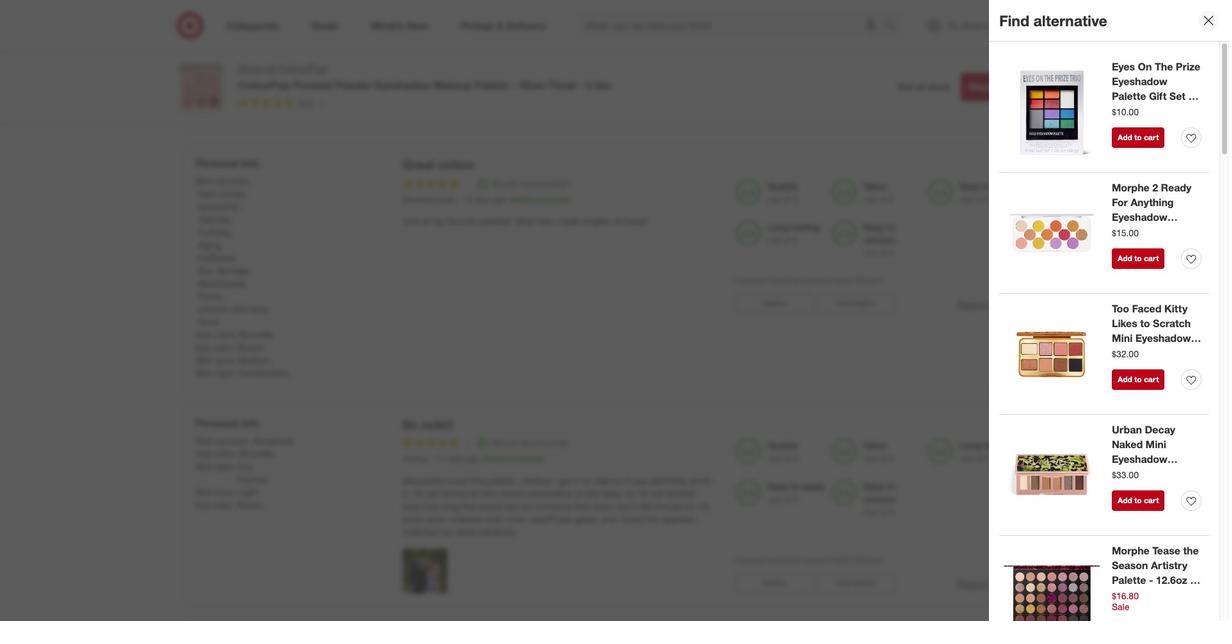 Task type: locate. For each thing, give the bounding box(es) containing it.
1 vertical spatial concern
[[216, 435, 248, 446]]

2 combination from the top
[[238, 367, 290, 378]]

3 guests found this review helpful. did you?
[[736, 556, 886, 565]]

3 type from the top
[[216, 461, 233, 472]]

eyeshadow inside shop all colourpop colourpop pressed powder eyeshadow makeup palette - 4ever floral - 0.3oz
[[375, 79, 431, 92]]

singles
[[582, 216, 611, 227]]

palette up butterfly
[[1113, 225, 1147, 238]]

0 vertical spatial helpful.
[[828, 275, 853, 285]]

value inside i bought the deja brew palette, and i love the cool, neutral colors. the only drawback is that there was some fallout, but it was easily dusted off with a makeup brush. price value is great.
[[488, 47, 509, 58]]

prom
[[428, 514, 449, 525]]

374 link
[[238, 97, 326, 111]]

was up did
[[633, 476, 649, 487]]

2 guests from the top
[[743, 556, 766, 565]]

0 vertical spatial did
[[855, 275, 867, 285]]

2 vertical spatial type
[[216, 461, 233, 472]]

for
[[1113, 196, 1129, 209]]

1 horizontal spatial apply
[[995, 180, 1018, 191]]

add to cart button down $15.00
[[1113, 249, 1165, 269]]

ulta down $33.00
[[1113, 482, 1133, 495]]

beauty inside urban decay naked mini eyeshadow palette - 0.17oz - ulta beauty
[[1135, 482, 1170, 495]]

but inside i bought the deja brew palette, and i love the cool, neutral colors. the only drawback is that there was some fallout, but it was easily dusted off with a makeup brush. price value is great.
[[567, 35, 580, 45]]

1 vertical spatial loved
[[623, 514, 645, 525]]

0 vertical spatial find alternative
[[1000, 11, 1108, 29]]

palette up the $10.00
[[1113, 89, 1147, 102]]

payoff
[[530, 514, 555, 525]]

$33.00
[[1113, 469, 1140, 480]]

2 beauty from the top
[[1135, 482, 1170, 495]]

0 horizontal spatial sensitivity
[[198, 201, 238, 212]]

2 vertical spatial long
[[442, 501, 459, 512]]

quality out of 5 for great colors
[[768, 180, 799, 204]]

cart for ulta
[[1145, 496, 1160, 505]]

1 not from the top
[[838, 298, 850, 308]]

i down daily,
[[618, 514, 620, 525]]

concern inside the personal info skin concern : sensitivity hair color : brunette skin type : dry , normal skin tone : light eye color : brown
[[216, 435, 248, 446]]

1 horizontal spatial the
[[1156, 60, 1174, 73]]

1 vertical spatial morphe
[[1113, 545, 1150, 557]]

palette down price
[[475, 79, 509, 92]]

7 skin from the top
[[196, 487, 213, 497]]

the
[[439, 22, 451, 33], [571, 22, 584, 33], [588, 488, 601, 499], [655, 501, 668, 512], [647, 514, 660, 525], [1184, 545, 1200, 557]]

long
[[768, 221, 790, 232], [961, 440, 982, 451], [442, 501, 459, 512]]

guests for great colors
[[743, 275, 766, 285]]

0 vertical spatial recommend
[[520, 178, 568, 189]]

1 vertical spatial you?
[[869, 556, 886, 565]]

not
[[838, 298, 850, 308], [838, 579, 850, 588]]

helpful for cute!!
[[763, 579, 787, 588]]

5
[[890, 12, 895, 23], [794, 53, 799, 64], [890, 53, 895, 64], [794, 193, 799, 204], [890, 193, 895, 204], [986, 193, 991, 204], [794, 234, 799, 245], [890, 247, 895, 258], [736, 275, 741, 285], [794, 453, 799, 464], [890, 453, 895, 464], [986, 453, 991, 464], [794, 494, 799, 505], [890, 507, 895, 518]]

- inside eyes on the prize eyeshadow palette gift set - 3ct
[[1189, 89, 1193, 102]]

sale
[[595, 476, 611, 487]]

palette down the naked
[[1113, 467, 1147, 480]]

combination
[[238, 7, 290, 18], [238, 367, 290, 378]]

to inside too faced kitty likes to scratch mini eyeshadow palette - 0.18 oz - ulta beauty
[[1141, 317, 1151, 330]]

ulta inside urban decay naked mini eyeshadow palette - 0.17oz - ulta beauty
[[1113, 482, 1133, 495]]

2 not helpful button from the top
[[818, 574, 895, 594]]

1 horizontal spatial i'm
[[638, 488, 649, 499]]

morphe for season
[[1113, 545, 1150, 557]]

0 vertical spatial you?
[[869, 275, 886, 285]]

normal
[[238, 474, 268, 485]]

1 horizontal spatial 2
[[1153, 181, 1159, 194]]

1 vertical spatial quality
[[768, 180, 799, 191]]

2 would from the top
[[492, 438, 517, 449]]

2 report review from the top
[[958, 298, 1022, 310]]

acne
[[198, 316, 219, 327]]

1 hair from the top
[[196, 329, 212, 340]]

cuticles
[[198, 227, 230, 238]]

sensitivity
[[198, 201, 238, 212], [254, 435, 294, 446]]

that inside i bought the deja brew palette, and i love the cool, neutral colors. the only drawback is that there was some fallout, but it was easily dusted off with a makeup brush. price value is great.
[[454, 35, 469, 45]]

eyeshadow right powder
[[375, 79, 431, 92]]

2 easy to remove out of 5 from the top
[[864, 481, 896, 518]]

shop all colourpop colourpop pressed powder eyeshadow makeup palette - 4ever floral - 0.3oz
[[238, 62, 612, 92]]

find
[[1000, 11, 1030, 29], [970, 81, 991, 94]]

personal up dry
[[196, 417, 238, 430]]

report review for colors
[[958, 298, 1022, 310]]

1 vertical spatial guests
[[743, 556, 766, 565]]

2 report review button from the top
[[958, 297, 1022, 312]]

:
[[233, 7, 236, 18], [233, 20, 235, 31], [248, 175, 251, 186], [235, 329, 237, 340], [233, 342, 235, 353], [233, 355, 236, 366], [233, 367, 236, 378], [248, 435, 251, 446], [235, 448, 237, 459], [233, 461, 236, 472], [233, 487, 236, 497], [233, 499, 235, 510]]

and down does.
[[601, 514, 616, 525]]

1 helpful. from the top
[[828, 275, 853, 285]]

combination inside personal info skin concern : dark circles , sensitivity , cellulite , cuticles , aging , puffiness , sun damage , blackheads , pores , uneven skin tone , acne hair color : brunette eye color : brown skin tone : medium skin type : combination
[[238, 367, 290, 378]]

palette, up the wears
[[487, 476, 517, 487]]

2 eye from the top
[[196, 342, 210, 353]]

tone
[[250, 303, 267, 314], [216, 355, 233, 366], [216, 487, 233, 497]]

3 add to cart button from the top
[[1113, 370, 1165, 390]]

i'm up did
[[638, 488, 649, 499]]

matched
[[403, 527, 438, 538]]

1 not helpful from the top
[[838, 298, 876, 308]]

floral
[[549, 79, 577, 92]]

0 vertical spatial on
[[582, 476, 592, 487]]

add to cart button down the $10.00
[[1113, 128, 1165, 148]]

2 add to cart from the top
[[1118, 254, 1160, 263]]

add to cart button
[[1113, 128, 1165, 148], [1113, 249, 1165, 269], [1113, 370, 1165, 390], [1113, 491, 1165, 511]]

0 horizontal spatial so
[[613, 476, 623, 487]]

1 brown from the top
[[238, 342, 264, 353]]

morphe 2 ready for anything eyeshadow palette - social butterfly - 0.45oz image
[[1000, 181, 1105, 286], [1000, 181, 1105, 286]]

1 not helpful button from the top
[[818, 293, 895, 314]]

1 guests from the top
[[743, 275, 766, 285]]

add for too faced kitty likes to scratch mini eyeshadow palette - 0.18 oz - ulta beauty
[[1118, 375, 1133, 384]]

brewerprincess
[[403, 194, 457, 204]]

2 horizontal spatial long
[[961, 440, 982, 451]]

sensitivity up the normal
[[254, 435, 294, 446]]

1 found from the top
[[768, 275, 788, 285]]

14
[[464, 194, 472, 204]]

morphe inside morphe 2 ready for anything eyeshadow palette - social butterfly - 0.45oz
[[1113, 181, 1150, 194]]

info inside personal info skin concern : dark circles , sensitivity , cellulite , cuticles , aging , puffiness , sun damage , blackheads , pores , uneven skin tone , acne hair color : brunette eye color : brown skin tone : medium skin type : combination
[[241, 157, 260, 170]]

0 horizontal spatial days
[[447, 454, 464, 464]]

1 vertical spatial personal
[[196, 417, 238, 430]]

2 vertical spatial quality
[[768, 440, 799, 451]]

1 would from the top
[[492, 178, 517, 189]]

$16.80
[[1113, 590, 1140, 601]]

personal inside personal info skin concern : dark circles , sensitivity , cellulite , cuticles , aging , puffiness , sun damage , blackheads , pores , uneven skin tone , acne hair color : brunette eye color : brown skin tone : medium skin type : combination
[[196, 157, 238, 170]]

1 would recommend from the top
[[492, 178, 568, 189]]

circles
[[219, 188, 245, 199]]

0 vertical spatial apply
[[995, 180, 1018, 191]]

verified for colors
[[510, 194, 535, 204]]

brew
[[475, 22, 495, 33]]

butterfly
[[1113, 240, 1155, 253]]

add for eyes on the prize eyeshadow palette gift set - 3ct
[[1118, 133, 1133, 142]]

1 vertical spatial that
[[575, 501, 590, 512]]

1 add to cart from the top
[[1118, 133, 1160, 142]]

2 vertical spatial quality out of 5
[[768, 440, 799, 464]]

add to cart down $33.00
[[1118, 496, 1160, 505]]

2 add to cart button from the top
[[1113, 249, 1165, 269]]

palette, inside i bought the deja brew palette, and i love the cool, neutral colors. the only drawback is that there was some fallout, but it was easily dusted off with a makeup brush. price value is great.
[[498, 22, 527, 33]]

3 cart from the top
[[1145, 375, 1160, 384]]

1 vertical spatial find alternative
[[970, 81, 1045, 94]]

- left the 0.18
[[1150, 346, 1154, 359]]

alternative inside dialog
[[1034, 11, 1108, 29]]

find alternative dialog
[[990, 0, 1230, 621]]

2 morphe from the top
[[1113, 545, 1150, 557]]

type inside "skin type : combination eye color : green"
[[216, 7, 233, 18]]

0 horizontal spatial apply
[[802, 481, 826, 492]]

recommend for so cute!!
[[520, 438, 568, 449]]

info for great colors
[[241, 157, 260, 170]]

1 horizontal spatial mini
[[1146, 438, 1167, 451]]

1 recommend from the top
[[520, 178, 568, 189]]

1 add from the top
[[1118, 133, 1133, 142]]

2
[[1037, 13, 1041, 21], [1153, 181, 1159, 194]]

not down '3 guests found this review helpful. did you?'
[[838, 579, 850, 588]]

add to cart down the $10.00
[[1118, 133, 1160, 142]]

2 brunette from the top
[[240, 448, 274, 459]]

0 vertical spatial hair
[[196, 329, 212, 340]]

4 skin from the top
[[196, 367, 213, 378]]

guests for so cute!!
[[743, 556, 766, 565]]

4ever
[[519, 79, 546, 92]]

1 brunette from the top
[[240, 329, 274, 340]]

too faced kitty likes to scratch mini eyeshadow palette - 0.18 oz - ulta beauty image
[[1000, 302, 1105, 407], [1000, 302, 1105, 407]]

2 concern from the top
[[216, 435, 248, 446]]

3 quality out of 5 from the top
[[768, 440, 799, 464]]

it right sale
[[626, 476, 630, 487]]

mini down decay
[[1146, 438, 1167, 451]]

social
[[1157, 225, 1187, 238]]

personal up dark
[[196, 157, 238, 170]]

it
[[583, 35, 587, 45], [575, 476, 580, 487], [626, 476, 630, 487], [633, 501, 638, 512]]

1 vertical spatial ulta
[[1113, 482, 1133, 495]]

colourpop down all
[[238, 79, 290, 92]]

not up how
[[426, 488, 439, 499]]

beauty inside morphe tease the season artistry palette - 12.6oz - ulta beauty
[[1135, 588, 1170, 601]]

2 quality from the top
[[768, 180, 799, 191]]

1 personal from the top
[[196, 157, 238, 170]]

combination inside "skin type : combination eye color : green"
[[238, 7, 290, 18]]

1 horizontal spatial not
[[652, 488, 664, 499]]

1 vertical spatial and
[[601, 514, 616, 525]]

the up off
[[667, 22, 682, 33]]

4 cart from the top
[[1145, 496, 1160, 505]]

cellulite
[[198, 214, 230, 225]]

0 vertical spatial mini
[[1113, 332, 1133, 344]]

0 vertical spatial morphe
[[1113, 181, 1150, 194]]

on up great,
[[575, 488, 586, 499]]

0 vertical spatial combination
[[238, 7, 290, 18]]

0 vertical spatial brunette
[[240, 329, 274, 340]]

light
[[238, 487, 258, 497]]

helpful down '3 guests found this review helpful. did you?'
[[763, 579, 787, 588]]

all
[[265, 62, 275, 75]]

1 horizontal spatial i
[[555, 476, 557, 487]]

1 vertical spatial value out of 5
[[864, 180, 895, 204]]

eyeshadow up the 0.18
[[1136, 332, 1192, 344]]

makeup up 'dress'
[[451, 514, 483, 525]]

did for so cute!!
[[855, 556, 867, 565]]

2 add from the top
[[1118, 254, 1133, 263]]

guests
[[743, 275, 766, 285], [743, 556, 766, 565]]

would up whitney - 17 days ago , verified purchaser on the bottom
[[492, 438, 517, 449]]

add to cart button down $32.00
[[1113, 370, 1165, 390]]

not down 'definitely'
[[652, 488, 664, 499]]

sensitivity inside personal info skin concern : dark circles , sensitivity , cellulite , cuticles , aging , puffiness , sun damage , blackheads , pores , uneven skin tone , acne hair color : brunette eye color : brown skin tone : medium skin type : combination
[[198, 201, 238, 212]]

would for great colors
[[492, 178, 517, 189]]

1 horizontal spatial someone
[[535, 501, 572, 512]]

mini inside too faced kitty likes to scratch mini eyeshadow palette - 0.18 oz - ulta beauty
[[1113, 332, 1133, 344]]

helpful down 5 guests found this review helpful. did you?
[[763, 298, 787, 308]]

0 vertical spatial type
[[216, 7, 233, 18]]

sure
[[403, 501, 420, 512]]

2 not from the top
[[838, 579, 850, 588]]

$32.00
[[1113, 348, 1140, 359]]

info for so cute!!
[[241, 417, 260, 430]]

would recommend up wish
[[492, 178, 568, 189]]

, inside the personal info skin concern : sensitivity hair color : brunette skin type : dry , normal skin tone : light eye color : brown
[[251, 461, 254, 472]]

4 add to cart button from the top
[[1113, 491, 1165, 511]]

value out of 5
[[864, 40, 895, 64], [864, 180, 895, 204], [864, 440, 895, 464]]

3 add to cart from the top
[[1118, 375, 1160, 384]]

the left the deja
[[439, 22, 451, 33]]

1 helpful button from the top
[[736, 293, 813, 314]]

ulta up sale
[[1113, 588, 1133, 601]]

$15.00
[[1113, 227, 1140, 238]]

info up dry
[[241, 417, 260, 430]]

that up great,
[[575, 501, 590, 512]]

1 vertical spatial quality out of 5
[[768, 180, 799, 204]]

2 quality out of 5 from the top
[[768, 180, 799, 204]]

1 horizontal spatial ago
[[493, 194, 505, 204]]

brown inside the personal info skin concern : sensitivity hair color : brunette skin type : dry , normal skin tone : light eye color : brown
[[238, 499, 264, 510]]

type inside personal info skin concern : dark circles , sensitivity , cellulite , cuticles , aging , puffiness , sun damage , blackheads , pores , uneven skin tone , acne hair color : brunette eye color : brown skin tone : medium skin type : combination
[[216, 367, 233, 378]]

eye inside the personal info skin concern : sensitivity hair color : brunette skin type : dry , normal skin tone : light eye color : brown
[[196, 499, 210, 510]]

2 helpful from the top
[[763, 579, 787, 588]]

- right 0.17oz
[[1191, 467, 1195, 480]]

0 vertical spatial found
[[768, 275, 788, 285]]

1 you? from the top
[[869, 275, 886, 285]]

3 add from the top
[[1118, 375, 1133, 384]]

purchaser up believe
[[510, 454, 545, 464]]

makeup down the drawback
[[403, 47, 435, 58]]

morphe for for
[[1113, 181, 1150, 194]]

easy to remove out of 5 for so cute!!
[[864, 481, 896, 518]]

2 inside morphe 2 ready for anything eyeshadow palette - social butterfly - 0.45oz
[[1153, 181, 1159, 194]]

concern up dry
[[216, 435, 248, 446]]

is up brush.
[[445, 35, 451, 45]]

sensitivity inside the personal info skin concern : sensitivity hair color : brunette skin type : dry , normal skin tone : light eye color : brown
[[254, 435, 294, 446]]

0 horizontal spatial easy to apply out of 5
[[768, 481, 826, 505]]

days right 14
[[475, 194, 491, 204]]

concern inside personal info skin concern : dark circles , sensitivity , cellulite , cuticles , aging , puffiness , sun damage , blackheads , pores , uneven skin tone , acne hair color : brunette eye color : brown skin tone : medium skin type : combination
[[216, 175, 248, 186]]

2 report from the top
[[958, 298, 990, 310]]

2 vertical spatial beauty
[[1135, 588, 1170, 601]]

add down $33.00
[[1118, 496, 1133, 505]]

beauty for decay
[[1135, 482, 1170, 495]]

to
[[1135, 133, 1143, 142], [984, 180, 992, 191], [887, 221, 896, 232], [1135, 254, 1143, 263], [1141, 317, 1151, 330], [1135, 375, 1143, 384], [791, 481, 800, 492], [887, 481, 896, 492], [1135, 496, 1143, 505]]

ulta inside morphe tease the season artistry palette - 12.6oz - ulta beauty
[[1113, 588, 1133, 601]]

mini down "likes"
[[1113, 332, 1133, 344]]

1 vertical spatial beauty
[[1135, 482, 1170, 495]]

find inside button
[[970, 81, 991, 94]]

add for morphe 2 ready for anything eyeshadow palette - social butterfly - 0.45oz
[[1118, 254, 1133, 263]]

not helpful down '3 guests found this review helpful. did you?'
[[838, 579, 876, 588]]

1 horizontal spatial sensitivity
[[254, 435, 294, 446]]

1 info from the top
[[241, 157, 260, 170]]

1 vertical spatial long lasting out of 5
[[961, 440, 1013, 464]]

palette down season
[[1113, 574, 1147, 587]]

but
[[567, 35, 580, 45], [617, 501, 630, 512]]

a
[[696, 35, 700, 45]]

0 vertical spatial info
[[241, 157, 260, 170]]

cart down the 0.18
[[1145, 375, 1160, 384]]

2 i'm from the left
[[638, 488, 649, 499]]

not helpful button down 5 guests found this review helpful. did you?
[[818, 293, 895, 314]]

ulta for morphe
[[1113, 588, 1133, 601]]

2 helpful button from the top
[[736, 574, 813, 594]]

brown inside personal info skin concern : dark circles , sensitivity , cellulite , cuticles , aging , puffiness , sun damage , blackheads , pores , uneven skin tone , acne hair color : brunette eye color : brown skin tone : medium skin type : combination
[[238, 342, 264, 353]]

palettes.
[[479, 216, 513, 227]]

1 skin from the top
[[196, 7, 213, 18]]

4 add to cart from the top
[[1118, 496, 1160, 505]]

verified up who
[[483, 454, 508, 464]]

purchaser up they
[[538, 194, 572, 204]]

2 would recommend from the top
[[492, 438, 568, 449]]

loved
[[446, 476, 468, 487], [623, 514, 645, 525]]

palette inside shop all colourpop colourpop pressed powder eyeshadow makeup palette - 4ever floral - 0.3oz
[[475, 79, 509, 92]]

the right on
[[1156, 60, 1174, 73]]

search button
[[880, 12, 911, 42]]

not down 5 guests found this review helpful. did you?
[[838, 298, 850, 308]]

wish
[[516, 216, 535, 227]]

1 vertical spatial 2
[[1153, 181, 1159, 194]]

1 type from the top
[[216, 7, 233, 18]]

does.
[[593, 501, 615, 512]]

ago right "17"
[[466, 454, 478, 464]]

0 vertical spatial 2
[[1037, 13, 1041, 21]]

0 vertical spatial not helpful button
[[818, 293, 895, 314]]

cart down gift
[[1145, 133, 1160, 142]]

it left did
[[633, 501, 638, 512]]

1 horizontal spatial lasting
[[984, 440, 1013, 451]]

add to cart for butterfly
[[1118, 254, 1160, 263]]

1 vertical spatial but
[[617, 501, 630, 512]]

helpful.
[[828, 275, 853, 285], [828, 556, 853, 565]]

add to cart
[[1118, 133, 1160, 142], [1118, 254, 1160, 263], [1118, 375, 1160, 384], [1118, 496, 1160, 505]]

helpful button down '3 guests found this review helpful. did you?'
[[736, 574, 813, 594]]

3 report review from the top
[[958, 578, 1022, 591]]

personal
[[196, 157, 238, 170], [196, 417, 238, 430]]

beauty
[[1135, 361, 1170, 374], [1135, 482, 1170, 495], [1135, 588, 1170, 601]]

3 report from the top
[[958, 578, 990, 591]]

not helpful for colors
[[838, 298, 876, 308]]

cart down 0.17oz
[[1145, 496, 1160, 505]]

1 morphe from the top
[[1113, 181, 1150, 194]]

eye inside personal info skin concern : dark circles , sensitivity , cellulite , cuticles , aging , puffiness , sun damage , blackheads , pores , uneven skin tone , acne hair color : brunette eye color : brown skin tone : medium skin type : combination
[[196, 342, 210, 353]]

that inside absolutely loved this palette, i believe i got it on sale so it was definitely worth it. i'm not someone who wears eyeshadow on the daily, so i'm not entirely sure how long this would last for someone that does. but it did the job for my junior prom makeup look! color payoff was great, and i loved the sparkles. matched my dress perfectly.
[[575, 501, 590, 512]]

easy to remove out of 5
[[864, 221, 896, 258], [864, 481, 896, 518]]

concern up 'circles'
[[216, 175, 248, 186]]

there
[[472, 35, 492, 45]]

4 add from the top
[[1118, 496, 1133, 505]]

eyes on the prize eyeshadow palette gift set - 3ct
[[1113, 60, 1201, 117]]

add down $32.00
[[1118, 375, 1133, 384]]

1 eye from the top
[[196, 20, 210, 31]]

1 not from the left
[[426, 488, 439, 499]]

0 horizontal spatial i'm
[[412, 488, 424, 499]]

1 beauty from the top
[[1135, 361, 1170, 374]]

did
[[640, 501, 653, 512]]

2 type from the top
[[216, 367, 233, 378]]

my left favorite
[[432, 216, 444, 227]]

3 eye from the top
[[196, 499, 210, 510]]

palette inside too faced kitty likes to scratch mini eyeshadow palette - 0.18 oz - ulta beauty
[[1113, 346, 1147, 359]]

report review button
[[958, 103, 1022, 118], [958, 297, 1022, 312], [958, 577, 1022, 592]]

my down 'worth'
[[699, 501, 711, 512]]

morphe inside morphe tease the season artistry palette - 12.6oz - ulta beauty
[[1113, 545, 1150, 557]]

palette, up some
[[498, 22, 527, 33]]

0 horizontal spatial not
[[426, 488, 439, 499]]

2 recommend from the top
[[520, 438, 568, 449]]

report for great colors
[[958, 298, 990, 310]]

would up brewerprincess - 14 days ago , verified purchaser
[[492, 178, 517, 189]]

2 vertical spatial eye
[[196, 499, 210, 510]]

1 vertical spatial helpful
[[853, 579, 876, 588]]

on left sale
[[582, 476, 592, 487]]

personal for so cute!!
[[196, 417, 238, 430]]

review
[[993, 104, 1022, 116], [804, 275, 826, 285], [993, 298, 1022, 310], [804, 556, 826, 565], [993, 578, 1022, 591]]

2 hair from the top
[[196, 448, 212, 459]]

purchaser
[[538, 194, 572, 204], [510, 454, 545, 464]]

1 i'm from the left
[[412, 488, 424, 499]]

morphe tease the season artistry palette - 12.6oz - ulta beauty image
[[1000, 544, 1105, 621], [1000, 544, 1105, 621]]

5 skin from the top
[[196, 435, 213, 446]]

cart for -
[[1145, 375, 1160, 384]]

concern for so cute!!
[[216, 435, 248, 446]]

0 vertical spatial purchaser
[[538, 194, 572, 204]]

i left got
[[555, 476, 557, 487]]

value out of 5 for great colors
[[864, 180, 895, 204]]

someone
[[442, 488, 479, 499], [535, 501, 572, 512]]

2 value out of 5 from the top
[[864, 180, 895, 204]]

0 vertical spatial is
[[445, 35, 451, 45]]

junior
[[403, 514, 425, 525]]

so
[[613, 476, 623, 487], [625, 488, 635, 499]]

2 not helpful from the top
[[838, 579, 876, 588]]

beauty down the 0.18
[[1135, 361, 1170, 374]]

for right job
[[685, 501, 696, 512]]

not for great colors
[[838, 298, 850, 308]]

is
[[445, 35, 451, 45], [511, 47, 518, 58]]

guest review image 1 of 1, zoom in image
[[403, 549, 448, 594]]

beauty down the 12.6oz
[[1135, 588, 1170, 601]]

1 horizontal spatial easy to apply out of 5
[[961, 180, 1018, 204]]

verified up one of my favorite palettes. wish they made singles of these!
[[510, 194, 535, 204]]

ulta for urban
[[1113, 482, 1133, 495]]

palette inside eyes on the prize eyeshadow palette gift set - 3ct
[[1113, 89, 1147, 102]]

0 vertical spatial find
[[1000, 11, 1030, 29]]

$16.80 sale
[[1113, 590, 1140, 612]]

job
[[670, 501, 683, 512]]

perfectly.
[[480, 527, 516, 538]]

would recommend for great colors
[[492, 178, 568, 189]]

makeup inside absolutely loved this palette, i believe i got it on sale so it was definitely worth it. i'm not someone who wears eyeshadow on the daily, so i'm not entirely sure how long this would last for someone that does. but it did the job for my junior prom makeup look! color payoff was great, and i loved the sparkles. matched my dress perfectly.
[[451, 514, 483, 525]]

brunette up medium
[[240, 329, 274, 340]]

1 easy to remove out of 5 from the top
[[864, 221, 896, 258]]

cart for butterfly
[[1145, 254, 1160, 263]]

helpful button for great colors
[[736, 293, 813, 314]]

What can we help you find? suggestions appear below search field
[[578, 12, 889, 40]]

1 ulta from the top
[[1113, 361, 1133, 374]]

that
[[454, 35, 469, 45], [575, 501, 590, 512]]

0 vertical spatial eye
[[196, 20, 210, 31]]

find alternative
[[1000, 11, 1108, 29], [970, 81, 1045, 94]]

1 vertical spatial not
[[838, 579, 850, 588]]

recommend up they
[[520, 178, 568, 189]]

believe
[[524, 476, 552, 487]]

value
[[864, 40, 887, 51], [488, 47, 509, 58], [864, 180, 887, 191], [864, 440, 887, 451]]

morphe up season
[[1113, 545, 1150, 557]]

1 vertical spatial recommend
[[520, 438, 568, 449]]

you? for so cute!!
[[869, 556, 886, 565]]

0 horizontal spatial but
[[567, 35, 580, 45]]

combination up green
[[238, 7, 290, 18]]

my down prom
[[441, 527, 453, 538]]

1 cart from the top
[[1145, 133, 1160, 142]]

add to cart down $32.00
[[1118, 375, 1160, 384]]

cart for 3ct
[[1145, 133, 1160, 142]]

cute!!
[[422, 417, 454, 432]]

1 vertical spatial sensitivity
[[254, 435, 294, 446]]

report for so cute!!
[[958, 578, 990, 591]]

1 combination from the top
[[238, 7, 290, 18]]

so up daily,
[[613, 476, 623, 487]]

helpful button down 5 guests found this review helpful. did you?
[[736, 293, 813, 314]]

that down the deja
[[454, 35, 469, 45]]

someone left who
[[442, 488, 479, 499]]

so right daily,
[[625, 488, 635, 499]]

3 ulta from the top
[[1113, 588, 1133, 601]]

1 vertical spatial someone
[[535, 501, 572, 512]]

2 remove from the top
[[864, 494, 896, 505]]

0 vertical spatial not
[[838, 298, 850, 308]]

helpful button for so cute!!
[[736, 574, 813, 594]]

not helpful for cute!!
[[838, 579, 876, 588]]

0 horizontal spatial lasting
[[792, 221, 821, 232]]

beauty for tease
[[1135, 588, 1170, 601]]

2 ulta from the top
[[1113, 482, 1133, 495]]

0 horizontal spatial that
[[454, 35, 469, 45]]

3 report review button from the top
[[958, 577, 1022, 592]]

1 helpful from the top
[[853, 298, 876, 308]]

it inside i bought the deja brew palette, and i love the cool, neutral colors. the only drawback is that there was some fallout, but it was easily dusted off with a makeup brush. price value is great.
[[583, 35, 587, 45]]

1 quality from the top
[[768, 40, 799, 51]]

remove for great colors
[[864, 234, 896, 245]]

- left the 12.6oz
[[1150, 574, 1154, 587]]

3 value out of 5 from the top
[[864, 440, 895, 464]]

1 did from the top
[[855, 275, 867, 285]]

0 vertical spatial helpful
[[763, 298, 787, 308]]

brunette up dry
[[240, 448, 274, 459]]

eyeshadow down anything
[[1113, 211, 1168, 223]]

1 vertical spatial brunette
[[240, 448, 274, 459]]

3 quality from the top
[[768, 440, 799, 451]]

purchaser for so cute!!
[[510, 454, 545, 464]]

palette inside morphe tease the season artistry palette - 12.6oz - ulta beauty
[[1113, 574, 1147, 587]]

0 vertical spatial long
[[768, 221, 790, 232]]

days
[[475, 194, 491, 204], [447, 454, 464, 464]]

hair inside personal info skin concern : dark circles , sensitivity , cellulite , cuticles , aging , puffiness , sun damage , blackheads , pores , uneven skin tone , acne hair color : brunette eye color : brown skin tone : medium skin type : combination
[[196, 329, 212, 340]]

2 you? from the top
[[869, 556, 886, 565]]

tone left medium
[[216, 355, 233, 366]]

1 add to cart button from the top
[[1113, 128, 1165, 148]]

eyeshadow down the naked
[[1113, 453, 1168, 466]]

1 horizontal spatial for
[[685, 501, 696, 512]]

0 horizontal spatial verified
[[483, 454, 508, 464]]

eye
[[196, 20, 210, 31], [196, 342, 210, 353], [196, 499, 210, 510]]

the right the tease
[[1184, 545, 1200, 557]]

1 horizontal spatial i
[[547, 22, 550, 33]]

eyes on the prize eyeshadow palette gift set - 3ct link
[[1113, 60, 1202, 117]]

helpful for colors
[[763, 298, 787, 308]]

0 vertical spatial someone
[[442, 488, 479, 499]]

eyes on the prize eyeshadow palette gift set - 3ct image
[[1000, 60, 1105, 165], [1000, 60, 1105, 165]]

info inside the personal info skin concern : sensitivity hair color : brunette skin type : dry , normal skin tone : light eye color : brown
[[241, 417, 260, 430]]

2 link
[[1018, 12, 1046, 40]]

add for urban decay naked mini eyeshadow palette - 0.17oz - ulta beauty
[[1118, 496, 1133, 505]]

easily
[[608, 35, 631, 45]]

cart down butterfly
[[1145, 254, 1160, 263]]

days for colors
[[475, 194, 491, 204]]

1 concern from the top
[[216, 175, 248, 186]]

0 vertical spatial easy to remove out of 5
[[864, 221, 896, 258]]

add to cart button for -
[[1113, 370, 1165, 390]]

3 skin from the top
[[196, 355, 213, 366]]

1 vertical spatial remove
[[864, 494, 896, 505]]

0 horizontal spatial i
[[403, 22, 405, 33]]

3 beauty from the top
[[1135, 588, 1170, 601]]

1 helpful from the top
[[763, 298, 787, 308]]

likes
[[1113, 317, 1138, 330]]

color inside absolutely loved this palette, i believe i got it on sale so it was definitely worth it. i'm not someone who wears eyeshadow on the daily, so i'm not entirely sure how long this would last for someone that does. but it did the job for my junior prom makeup look! color payoff was great, and i loved the sparkles. matched my dress perfectly.
[[507, 514, 527, 525]]

1 vertical spatial long
[[961, 440, 982, 451]]

1 horizontal spatial days
[[475, 194, 491, 204]]

-
[[512, 79, 516, 92], [579, 79, 584, 92], [1189, 89, 1193, 102], [459, 194, 462, 204], [1150, 225, 1154, 238], [1158, 240, 1162, 253], [1150, 346, 1154, 359], [1194, 346, 1198, 359], [432, 454, 435, 464], [1150, 467, 1154, 480], [1191, 467, 1195, 480], [1150, 574, 1154, 587], [1191, 574, 1195, 587]]

2 i from the left
[[547, 22, 550, 33]]

eyeshadow inside too faced kitty likes to scratch mini eyeshadow palette - 0.18 oz - ulta beauty
[[1136, 332, 1192, 344]]

0 vertical spatial would recommend
[[492, 178, 568, 189]]

it down cool,
[[583, 35, 587, 45]]

helpful for great colors
[[853, 298, 876, 308]]

0 vertical spatial ago
[[493, 194, 505, 204]]

1 vertical spatial mini
[[1146, 438, 1167, 451]]

type inside the personal info skin concern : sensitivity hair color : brunette skin type : dry , normal skin tone : light eye color : brown
[[216, 461, 233, 472]]

0 vertical spatial ulta
[[1113, 361, 1133, 374]]

these!
[[623, 216, 648, 227]]

brown
[[238, 342, 264, 353], [238, 499, 264, 510]]

2 info from the top
[[241, 417, 260, 430]]

1 vertical spatial easy to apply out of 5
[[768, 481, 826, 505]]

not helpful
[[838, 298, 876, 308], [838, 579, 876, 588]]

color inside "skin type : combination eye color : green"
[[213, 20, 233, 31]]

1 vertical spatial did
[[855, 556, 867, 565]]

shop
[[238, 62, 263, 75]]

1 vertical spatial on
[[575, 488, 586, 499]]

0 horizontal spatial find
[[970, 81, 991, 94]]

0 vertical spatial days
[[475, 194, 491, 204]]

2 found from the top
[[768, 556, 788, 565]]

alternative inside button
[[993, 81, 1045, 94]]

personal inside the personal info skin concern : sensitivity hair color : brunette skin type : dry , normal skin tone : light eye color : brown
[[196, 417, 238, 430]]

1 vertical spatial report review
[[958, 298, 1022, 310]]



Task type: describe. For each thing, give the bounding box(es) containing it.
dark
[[198, 188, 217, 199]]

personal for great colors
[[196, 157, 238, 170]]

1 vertical spatial colourpop
[[238, 79, 290, 92]]

colors
[[438, 157, 474, 172]]

0 vertical spatial easy to apply out of 5
[[961, 180, 1018, 204]]

2 horizontal spatial i
[[618, 514, 620, 525]]

morphe tease the season artistry palette - 12.6oz - ulta beauty link
[[1113, 544, 1202, 601]]

ago for so cute!!
[[466, 454, 478, 464]]

season
[[1113, 559, 1149, 572]]

1 horizontal spatial long lasting out of 5
[[961, 440, 1013, 464]]

find inside dialog
[[1000, 11, 1030, 29]]

prize
[[1177, 60, 1201, 73]]

decay
[[1146, 423, 1176, 436]]

report review button for great colors
[[958, 297, 1022, 312]]

absolutely
[[403, 476, 444, 487]]

brewerprincess - 14 days ago , verified purchaser
[[403, 194, 572, 204]]

purchaser for great colors
[[538, 194, 572, 204]]

morphe tease the season artistry palette - 12.6oz - ulta beauty
[[1113, 545, 1200, 601]]

the left job
[[655, 501, 668, 512]]

made
[[557, 216, 580, 227]]

cool,
[[586, 22, 605, 33]]

brunette inside personal info skin concern : dark circles , sensitivity , cellulite , cuticles , aging , puffiness , sun damage , blackheads , pores , uneven skin tone , acne hair color : brunette eye color : brown skin tone : medium skin type : combination
[[240, 329, 274, 340]]

would recommend for so cute!!
[[492, 438, 568, 449]]

2 for from the left
[[685, 501, 696, 512]]

0 vertical spatial my
[[432, 216, 444, 227]]

got
[[559, 476, 572, 487]]

definitely
[[651, 476, 687, 487]]

gift
[[1150, 89, 1167, 102]]

quality for colors
[[768, 180, 799, 191]]

personal info skin concern : sensitivity hair color : brunette skin type : dry , normal skin tone : light eye color : brown
[[196, 417, 294, 510]]

makeup
[[434, 79, 472, 92]]

2 vertical spatial my
[[441, 527, 453, 538]]

eyeshadow inside urban decay naked mini eyeshadow palette - 0.17oz - ulta beauty
[[1113, 453, 1168, 466]]

report review button for so cute!!
[[958, 577, 1022, 592]]

1 i from the left
[[403, 22, 405, 33]]

beauty inside too faced kitty likes to scratch mini eyeshadow palette - 0.18 oz - ulta beauty
[[1135, 361, 1170, 374]]

faced
[[1133, 302, 1162, 315]]

medium
[[238, 355, 271, 366]]

not helpful button for cute!!
[[818, 574, 895, 594]]

0 vertical spatial tone
[[250, 303, 267, 314]]

eyeshadow inside morphe 2 ready for anything eyeshadow palette - social butterfly - 0.45oz
[[1113, 211, 1168, 223]]

quality for cute!!
[[768, 440, 799, 451]]

0 vertical spatial so
[[613, 476, 623, 487]]

1 vertical spatial apply
[[802, 481, 826, 492]]

0 horizontal spatial loved
[[446, 476, 468, 487]]

- left 14
[[459, 194, 462, 204]]

hair inside the personal info skin concern : sensitivity hair color : brunette skin type : dry , normal skin tone : light eye color : brown
[[196, 448, 212, 459]]

green
[[238, 20, 263, 31]]

0 vertical spatial colourpop
[[278, 62, 327, 75]]

1 horizontal spatial long
[[768, 221, 790, 232]]

1 quality out of 5 from the top
[[768, 40, 799, 64]]

dry
[[238, 461, 251, 472]]

brunette inside the personal info skin concern : sensitivity hair color : brunette skin type : dry , normal skin tone : light eye color : brown
[[240, 448, 274, 459]]

urban decay naked mini eyeshadow palette - 0.17oz - ulta beauty link
[[1113, 423, 1202, 495]]

1 horizontal spatial loved
[[623, 514, 645, 525]]

skin inside "skin type : combination eye color : green"
[[196, 7, 213, 18]]

374
[[299, 97, 313, 108]]

eyeshadow inside eyes on the prize eyeshadow palette gift set - 3ct
[[1113, 75, 1168, 88]]

- right the 12.6oz
[[1191, 574, 1195, 587]]

skin
[[231, 303, 247, 314]]

one of my favorite palettes. wish they made singles of these!
[[403, 216, 648, 227]]

love
[[552, 22, 568, 33]]

0 horizontal spatial is
[[445, 35, 451, 45]]

would for so cute!!
[[492, 438, 517, 449]]

tease
[[1153, 545, 1181, 557]]

whitney - 17 days ago , verified purchaser
[[403, 454, 545, 464]]

0 horizontal spatial 2
[[1037, 13, 1041, 21]]

out of 5
[[864, 12, 895, 23]]

dress
[[455, 527, 477, 538]]

days for cute!!
[[447, 454, 464, 464]]

add to cart button for butterfly
[[1113, 249, 1165, 269]]

tone inside the personal info skin concern : sensitivity hair color : brunette skin type : dry , normal skin tone : light eye color : brown
[[216, 487, 233, 497]]

i bought the deja brew palette, and i love the cool, neutral colors. the only drawback is that there was some fallout, but it was easily dusted off with a makeup brush. price value is great.
[[403, 22, 701, 58]]

aging
[[198, 239, 221, 250]]

1 horizontal spatial is
[[511, 47, 518, 58]]

long inside absolutely loved this palette, i believe i got it on sale so it was definitely worth it. i'm not someone who wears eyeshadow on the daily, so i'm not entirely sure how long this would last for someone that does. but it did the job for my junior prom makeup look! color payoff was great, and i loved the sparkles. matched my dress perfectly.
[[442, 501, 459, 512]]

drawback
[[403, 35, 442, 45]]

2 skin from the top
[[196, 175, 213, 186]]

palette inside urban decay naked mini eyeshadow palette - 0.17oz - ulta beauty
[[1113, 467, 1147, 480]]

but inside absolutely loved this palette, i believe i got it on sale so it was definitely worth it. i'm not someone who wears eyeshadow on the daily, so i'm not entirely sure how long this would last for someone that does. but it did the job for my junior prom makeup look! color payoff was great, and i loved the sparkles. matched my dress perfectly.
[[617, 501, 630, 512]]

personal info skin concern : dark circles , sensitivity , cellulite , cuticles , aging , puffiness , sun damage , blackheads , pores , uneven skin tone , acne hair color : brunette eye color : brown skin tone : medium skin type : combination
[[196, 157, 290, 378]]

great,
[[575, 514, 598, 525]]

1 report review from the top
[[958, 104, 1022, 116]]

fallout,
[[538, 35, 564, 45]]

look!
[[486, 514, 505, 525]]

so
[[403, 417, 418, 432]]

they
[[538, 216, 555, 227]]

and inside absolutely loved this palette, i believe i got it on sale so it was definitely worth it. i'm not someone who wears eyeshadow on the daily, so i'm not entirely sure how long this would last for someone that does. but it did the job for my junior prom makeup look! color payoff was great, and i loved the sparkles. matched my dress perfectly.
[[601, 514, 616, 525]]

1 for from the left
[[522, 501, 532, 512]]

skin type : combination eye color : green
[[196, 7, 290, 31]]

1 report from the top
[[958, 104, 990, 116]]

2 not from the left
[[652, 488, 664, 499]]

5 guests found this review helpful. did you?
[[736, 275, 886, 285]]

image of colourpop pressed powder eyeshadow makeup palette - 4ever floral - 0.3oz image
[[177, 61, 228, 113]]

1 value out of 5 from the top
[[864, 40, 895, 64]]

last
[[505, 501, 519, 512]]

the down sale
[[588, 488, 601, 499]]

add to cart for ulta
[[1118, 496, 1160, 505]]

find alternative inside dialog
[[1000, 11, 1108, 29]]

verified for cute!!
[[483, 454, 508, 464]]

helpful. for so cute!!
[[828, 556, 853, 565]]

concern for great colors
[[216, 175, 248, 186]]

and inside i bought the deja brew palette, and i love the cool, neutral colors. the only drawback is that there was some fallout, but it was easily dusted off with a makeup brush. price value is great.
[[530, 22, 545, 33]]

sale
[[1113, 602, 1130, 612]]

only
[[684, 22, 701, 33]]

- left "17"
[[432, 454, 435, 464]]

who
[[482, 488, 499, 499]]

the inside morphe tease the season artistry palette - 12.6oz - ulta beauty
[[1184, 545, 1200, 557]]

find alternative button
[[961, 73, 1053, 101]]

palette, inside absolutely loved this palette, i believe i got it on sale so it was definitely worth it. i'm not someone who wears eyeshadow on the daily, so i'm not entirely sure how long this would last for someone that does. but it did the job for my junior prom makeup look! color payoff was great, and i loved the sparkles. matched my dress perfectly.
[[487, 476, 517, 487]]

too faced kitty likes to scratch mini eyeshadow palette - 0.18 oz - ulta beauty
[[1113, 302, 1198, 374]]

0 vertical spatial long lasting out of 5
[[768, 221, 821, 245]]

mini inside urban decay naked mini eyeshadow palette - 0.17oz - ulta beauty
[[1146, 438, 1167, 451]]

some
[[513, 35, 535, 45]]

too faced kitty likes to scratch mini eyeshadow palette - 0.18 oz - ulta beauty link
[[1113, 302, 1202, 374]]

price
[[465, 47, 485, 58]]

neutral
[[608, 22, 635, 33]]

helpful for so cute!!
[[853, 579, 876, 588]]

add to cart button for ulta
[[1113, 491, 1165, 511]]

- right oz
[[1194, 346, 1198, 359]]

worth
[[690, 476, 713, 487]]

1 vertical spatial so
[[625, 488, 635, 499]]

the inside i bought the deja brew palette, and i love the cool, neutral colors. the only drawback is that there was some fallout, but it was easily dusted off with a makeup brush. price value is great.
[[667, 22, 682, 33]]

found for so cute!!
[[768, 556, 788, 565]]

add to cart for -
[[1118, 375, 1160, 384]]

0.3oz
[[586, 79, 612, 92]]

- left social
[[1150, 225, 1154, 238]]

0 vertical spatial lasting
[[792, 221, 821, 232]]

blackheads
[[198, 278, 245, 289]]

easy to remove out of 5 for great colors
[[864, 221, 896, 258]]

absolutely loved this palette, i believe i got it on sale so it was definitely worth it. i'm not someone who wears eyeshadow on the daily, so i'm not entirely sure how long this would last for someone that does. but it did the job for my junior prom makeup look! color payoff was great, and i loved the sparkles. matched my dress perfectly.
[[403, 476, 713, 538]]

favorite
[[447, 216, 476, 227]]

1 report review button from the top
[[958, 103, 1022, 118]]

0 horizontal spatial i
[[519, 476, 521, 487]]

dusted
[[633, 35, 661, 45]]

ulta inside too faced kitty likes to scratch mini eyeshadow palette - 0.18 oz - ulta beauty
[[1113, 361, 1133, 374]]

eyeshadow
[[527, 488, 573, 499]]

$10.00
[[1113, 106, 1140, 117]]

not for so cute!!
[[838, 579, 850, 588]]

0.45oz
[[1165, 240, 1196, 253]]

was left great,
[[557, 514, 573, 525]]

find alternative inside button
[[970, 81, 1045, 94]]

eye inside "skin type : combination eye color : green"
[[196, 20, 210, 31]]

ago for great colors
[[493, 194, 505, 204]]

ready
[[1162, 181, 1192, 194]]

stock
[[928, 82, 951, 92]]

not helpful button for colors
[[818, 293, 895, 314]]

you? for great colors
[[869, 275, 886, 285]]

- left the 4ever
[[512, 79, 516, 92]]

quality out of 5 for so cute!!
[[768, 440, 799, 464]]

0.17oz
[[1157, 467, 1188, 480]]

- left 0.17oz
[[1150, 467, 1154, 480]]

it.
[[403, 488, 410, 499]]

on
[[1139, 60, 1153, 73]]

makeup inside i bought the deja brew palette, and i love the cool, neutral colors. the only drawback is that there was some fallout, but it was easily dusted off with a makeup brush. price value is great.
[[403, 47, 435, 58]]

remove for so cute!!
[[864, 494, 896, 505]]

add to cart for 3ct
[[1118, 133, 1160, 142]]

the down did
[[647, 514, 660, 525]]

- down social
[[1158, 240, 1162, 253]]

anything
[[1131, 196, 1175, 209]]

did for great colors
[[855, 275, 867, 285]]

value out of 5 for so cute!!
[[864, 440, 895, 464]]

recommend for great colors
[[520, 178, 568, 189]]

search
[[880, 20, 911, 33]]

morphe 2 ready for anything eyeshadow palette - social butterfly - 0.45oz link
[[1113, 181, 1202, 253]]

set
[[1170, 89, 1186, 102]]

3
[[736, 556, 741, 565]]

with
[[677, 35, 693, 45]]

add to cart button for 3ct
[[1113, 128, 1165, 148]]

great colors
[[403, 157, 474, 172]]

out
[[899, 82, 914, 92]]

was down cool,
[[590, 35, 606, 45]]

off
[[664, 35, 674, 45]]

1 vertical spatial tone
[[216, 355, 233, 366]]

1 vertical spatial lasting
[[984, 440, 1013, 451]]

- left 0.3oz
[[579, 79, 584, 92]]

1 vertical spatial my
[[699, 501, 711, 512]]

entirely
[[667, 488, 696, 499]]

great.
[[520, 47, 543, 58]]

it right got
[[575, 476, 580, 487]]

was right there
[[495, 35, 511, 45]]

brush.
[[438, 47, 462, 58]]

helpful. for great colors
[[828, 275, 853, 285]]

urban decay naked mini eyeshadow palette - 0.17oz - ulta beauty image
[[1000, 423, 1105, 528]]

0 horizontal spatial someone
[[442, 488, 479, 499]]

too
[[1113, 302, 1130, 315]]

the right love
[[571, 22, 584, 33]]

6 skin from the top
[[196, 461, 213, 472]]

damage
[[217, 265, 249, 276]]

the inside eyes on the prize eyeshadow palette gift set - 3ct
[[1156, 60, 1174, 73]]

report review for cute!!
[[958, 578, 1022, 591]]

kitty
[[1165, 302, 1188, 315]]

palette inside morphe 2 ready for anything eyeshadow palette - social butterfly - 0.45oz
[[1113, 225, 1147, 238]]

found for great colors
[[768, 275, 788, 285]]

0.18
[[1157, 346, 1177, 359]]



Task type: vqa. For each thing, say whether or not it's contained in the screenshot.
cool,
yes



